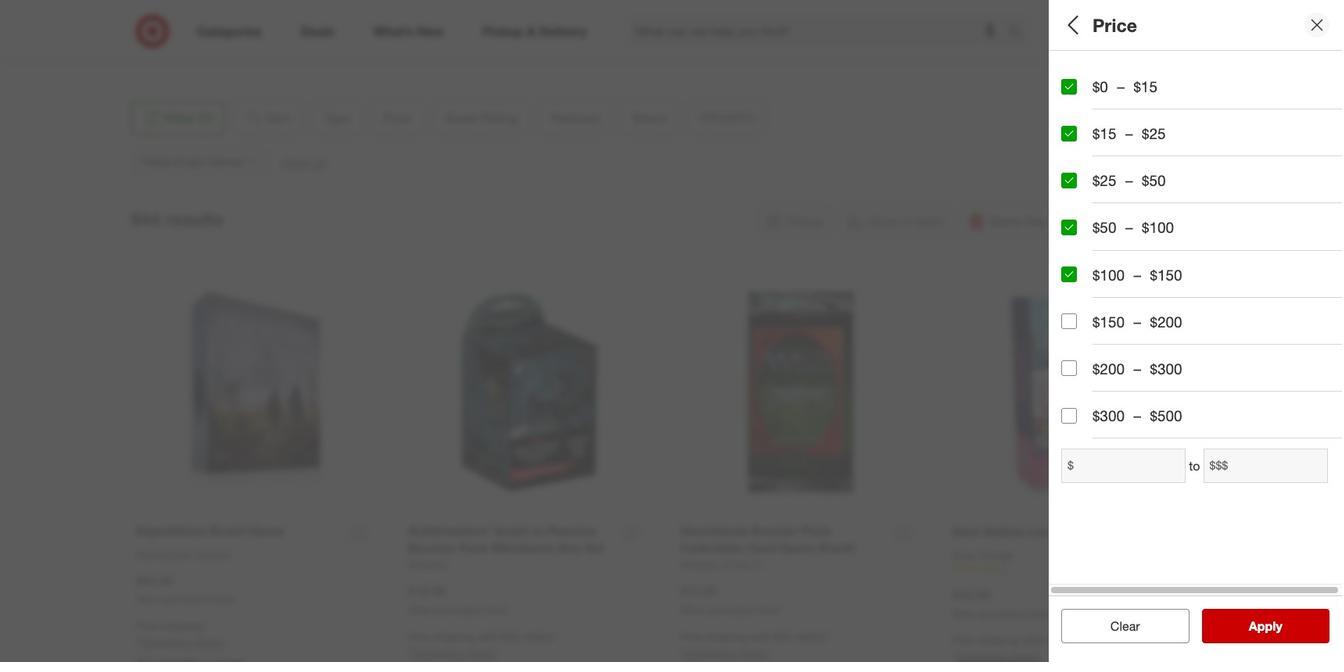 Task type: describe. For each thing, give the bounding box(es) containing it.
free shipping with $35 orders* * exclusions apply. for $18.99
[[408, 631, 557, 660]]

with for $15.95
[[750, 631, 771, 644]]

* down $84.95 when purchased online on the left bottom
[[203, 620, 207, 633]]

clear all
[[1103, 619, 1148, 635]]

see
[[1233, 619, 1256, 635]]

0 horizontal spatial $150
[[1093, 313, 1125, 331]]

clear all button
[[1062, 610, 1190, 644]]

$15  –  $25
[[1093, 125, 1166, 143]]

1 horizontal spatial $300
[[1151, 360, 1183, 378]]

clear button
[[1062, 610, 1190, 644]]

Include out of stock checkbox
[[1062, 395, 1078, 410]]

shipping for $15.95
[[706, 631, 747, 644]]

none text field inside price dialog
[[1062, 449, 1187, 484]]

$0  –  $15 checkbox
[[1062, 79, 1078, 94]]

purchased for $84.95
[[163, 594, 208, 606]]

0 horizontal spatial exclusions apply. button
[[140, 636, 225, 651]]

fitchburg
[[143, 29, 188, 42]]

shipping for $20.99
[[978, 634, 1020, 647]]

trading
[[1259, 82, 1294, 95]]

0 horizontal spatial $200
[[1093, 360, 1125, 378]]

$15 up $15  –  $25
[[1134, 77, 1158, 95]]

out
[[1146, 394, 1167, 412]]

$35 for $20.99
[[1046, 634, 1064, 647]]

$50;
[[1212, 136, 1233, 150]]

$20.99
[[953, 587, 991, 603]]

online for $15.95
[[755, 605, 780, 617]]

free shipping with $35 orders*
[[953, 634, 1102, 647]]

$50  –  $100
[[1093, 219, 1175, 237]]

$200  –  $300 checkbox
[[1062, 361, 1078, 377]]

commerce
[[170, 13, 225, 26]]

ga
[[1332, 82, 1343, 95]]

search button
[[1002, 14, 1039, 52]]

$300  –  $500 checkbox
[[1062, 408, 1078, 424]]

rating
[[1108, 177, 1154, 195]]

1 games; from the left
[[1095, 82, 1133, 95]]

$100 inside price $0  –  $15; $15  –  $25; $25  –  $50; $50  –  $100; $100  –
[[1302, 136, 1326, 150]]

orders* for $18.99
[[522, 631, 557, 644]]

results for see results
[[1259, 619, 1300, 635]]

us
[[143, 44, 158, 58]]

$150  –  $200
[[1093, 313, 1183, 331]]

drive
[[253, 13, 278, 26]]

$15  –  $25 checkbox
[[1062, 126, 1078, 141]]

cards;
[[1297, 82, 1329, 95]]

fpo/apo
[[1062, 341, 1129, 359]]

$35 for $15.95
[[774, 631, 791, 644]]

shipping for $18.99
[[433, 631, 475, 644]]

What can we help you find? suggestions appear below search field
[[626, 14, 1013, 49]]

$500
[[1151, 407, 1183, 425]]

guest rating
[[1062, 177, 1154, 195]]

none text field inside price dialog
[[1204, 449, 1329, 484]]

apply. for $18.99
[[468, 647, 497, 660]]

include
[[1093, 394, 1142, 412]]

free shipping with $35 orders* * exclusions apply. for $15.95
[[681, 631, 830, 660]]

exclusions apply. button for $15.95
[[685, 646, 769, 662]]

apply. for $15.95
[[740, 647, 769, 660]]

1 link
[[953, 564, 1195, 577]]

exclusions inside free shipping * * exclusions apply.
[[140, 636, 192, 650]]

all
[[1062, 14, 1083, 36]]

0 horizontal spatial $300
[[1093, 407, 1125, 425]]

1 vertical spatial $100
[[1142, 219, 1175, 237]]

price for price
[[1093, 14, 1138, 36]]

0 vertical spatial $150
[[1151, 266, 1183, 284]]

* down $15.95
[[681, 647, 685, 660]]

when for $20.99
[[953, 608, 977, 620]]

1 horizontal spatial $50
[[1142, 172, 1166, 190]]

$100  –  $150 checkbox
[[1062, 267, 1078, 283]]

wi
[[195, 29, 207, 42]]

$15;
[[1092, 136, 1113, 150]]

0 horizontal spatial $25
[[1093, 172, 1117, 190]]

$35 for $18.99
[[501, 631, 519, 644]]

$15.95 when purchased online
[[681, 584, 780, 617]]

online for $84.95
[[210, 594, 236, 606]]

clear for clear
[[1111, 619, 1141, 635]]



Task type: vqa. For each thing, say whether or not it's contained in the screenshot.
'FEATURED' button
yes



Task type: locate. For each thing, give the bounding box(es) containing it.
price up $15;
[[1062, 116, 1099, 134]]

2 vertical spatial $100
[[1093, 266, 1125, 284]]

clear down 1 link
[[1111, 619, 1141, 635]]

when
[[136, 594, 161, 606], [408, 605, 433, 617], [681, 605, 705, 617], [953, 608, 977, 620]]

when inside the $20.99 when purchased online
[[953, 608, 977, 620]]

games;
[[1095, 82, 1133, 95], [1163, 82, 1201, 95]]

$20.99 when purchased online
[[953, 587, 1053, 620]]

0 vertical spatial $0
[[1093, 77, 1109, 95]]

1 clear from the left
[[1103, 619, 1133, 635]]

*
[[203, 620, 207, 633], [136, 636, 140, 650], [408, 647, 412, 660], [681, 647, 685, 660]]

exclusions apply. button down $84.95 when purchased online on the left bottom
[[140, 636, 225, 651]]

free shipping with $35 orders* * exclusions apply.
[[408, 631, 557, 660], [681, 631, 830, 660]]

944
[[130, 208, 160, 230]]

with
[[478, 631, 498, 644], [750, 631, 771, 644], [1023, 634, 1043, 647]]

brand
[[1062, 286, 1105, 304]]

944 results
[[130, 208, 223, 230]]

0 vertical spatial $200
[[1151, 313, 1183, 331]]

0 horizontal spatial $50
[[1093, 219, 1117, 237]]

fpo/apo button
[[1062, 325, 1343, 380]]

apply. inside free shipping * * exclusions apply.
[[195, 636, 225, 650]]

$300  –  $500
[[1093, 407, 1183, 425]]

1 horizontal spatial $100
[[1142, 219, 1175, 237]]

when down $20.99 on the right bottom
[[953, 608, 977, 620]]

online inside the $18.99 when purchased online
[[483, 605, 508, 617]]

clear for clear all
[[1103, 619, 1133, 635]]

1 horizontal spatial $25
[[1142, 125, 1166, 143]]

when for $84.95
[[136, 594, 161, 606]]

with down the $20.99 when purchased online
[[1023, 634, 1043, 647]]

featured button
[[1062, 215, 1343, 270]]

games; right 'card'
[[1163, 82, 1201, 95]]

apply button
[[1202, 610, 1330, 644]]

$25;
[[1152, 136, 1173, 150]]

$150
[[1151, 266, 1183, 284], [1093, 313, 1125, 331]]

exclusions for $15.95
[[685, 647, 737, 660]]

1 horizontal spatial $35
[[774, 631, 791, 644]]

exclusions for $18.99
[[412, 647, 465, 660]]

1 vertical spatial $150
[[1093, 313, 1125, 331]]

clear left all
[[1103, 619, 1133, 635]]

1 horizontal spatial orders*
[[794, 631, 830, 644]]

orders* for $20.99
[[1067, 634, 1102, 647]]

orders*
[[522, 631, 557, 644], [794, 631, 830, 644], [1067, 634, 1102, 647]]

$15 right $15;
[[1116, 136, 1133, 150]]

filters
[[1088, 14, 1137, 36]]

0 horizontal spatial $0
[[1062, 136, 1073, 150]]

online inside the $20.99 when purchased online
[[1027, 608, 1053, 620]]

$15 right $15  –  $25 checkbox
[[1093, 125, 1117, 143]]

exclusions apply. button for $18.99
[[412, 646, 497, 662]]

with for $20.99
[[1023, 634, 1043, 647]]

$25  –  $50 checkbox
[[1062, 173, 1078, 188]]

$0 left $15;
[[1062, 136, 1073, 150]]

apply
[[1249, 619, 1283, 635]]

$300 right the $300  –  $500 option
[[1093, 407, 1125, 425]]

when for $18.99
[[408, 605, 433, 617]]

free down '$18.99'
[[408, 631, 430, 644]]

all filters
[[1062, 14, 1137, 36]]

2 horizontal spatial orders*
[[1067, 634, 1102, 647]]

$25 down 'card'
[[1142, 125, 1166, 143]]

purchased inside the $18.99 when purchased online
[[435, 605, 480, 617]]

$150 up $150  –  $200
[[1151, 266, 1183, 284]]

$50 right $50  –  $100 "option"
[[1093, 219, 1117, 237]]

free down $15.95
[[681, 631, 702, 644]]

apply.
[[195, 636, 225, 650], [468, 647, 497, 660], [740, 647, 769, 660]]

$25 inside price $0  –  $15; $15  –  $25; $25  –  $50; $50  –  $100; $100  –
[[1176, 136, 1193, 150]]

exclusions apply. button down "$15.95 when purchased online"
[[685, 646, 769, 662]]

$84.95 when purchased online
[[136, 573, 236, 606]]

price inside dialog
[[1093, 14, 1138, 36]]

$150  –  $200 checkbox
[[1062, 314, 1078, 330]]

2 horizontal spatial apply.
[[740, 647, 769, 660]]

shipping inside free shipping * * exclusions apply.
[[161, 620, 203, 633]]

2835 commerce park drive fitchburg , wi 53719 us
[[143, 13, 278, 58]]

apply. down the $18.99 when purchased online
[[468, 647, 497, 660]]

purchased for $15.95
[[708, 605, 752, 617]]

1 horizontal spatial apply.
[[468, 647, 497, 660]]

2 clear from the left
[[1111, 619, 1141, 635]]

0 vertical spatial price
[[1093, 14, 1138, 36]]

when inside the $18.99 when purchased online
[[408, 605, 433, 617]]

1 horizontal spatial $150
[[1151, 266, 1183, 284]]

1 vertical spatial $50
[[1142, 172, 1166, 190]]

free for $20.99
[[953, 634, 975, 647]]

type
[[1062, 62, 1095, 80]]

2 horizontal spatial $25
[[1176, 136, 1193, 150]]

when down '$18.99'
[[408, 605, 433, 617]]

1 horizontal spatial with
[[750, 631, 771, 644]]

$200  –  $300
[[1093, 360, 1183, 378]]

of
[[1172, 394, 1184, 412]]

exclusions down the $18.99 when purchased online
[[412, 647, 465, 660]]

$35 down the $20.99 when purchased online
[[1046, 634, 1064, 647]]

$0 inside price dialog
[[1093, 77, 1109, 95]]

collectible
[[1204, 82, 1256, 95]]

purchased inside $84.95 when purchased online
[[163, 594, 208, 606]]

$150 up fpo/apo
[[1093, 313, 1125, 331]]

$18.99 when purchased online
[[408, 584, 508, 617]]

$84.95
[[136, 573, 174, 589]]

board
[[1062, 82, 1092, 95]]

purchased up free shipping * * exclusions apply.
[[163, 594, 208, 606]]

online for $18.99
[[483, 605, 508, 617]]

online inside "$15.95 when purchased online"
[[755, 605, 780, 617]]

online inside $84.95 when purchased online
[[210, 594, 236, 606]]

$35
[[501, 631, 519, 644], [774, 631, 791, 644], [1046, 634, 1064, 647]]

0 horizontal spatial $100
[[1093, 266, 1125, 284]]

1 vertical spatial $200
[[1093, 360, 1125, 378]]

price for price $0  –  $15; $15  –  $25; $25  –  $50; $50  –  $100; $100  –  
[[1062, 116, 1099, 134]]

0 horizontal spatial $35
[[501, 631, 519, 644]]

free shipping with $35 orders* * exclusions apply. down "$15.95 when purchased online"
[[681, 631, 830, 660]]

$50 down $25;
[[1142, 172, 1166, 190]]

online for $20.99
[[1027, 608, 1053, 620]]

$50 right '$50;'
[[1236, 136, 1253, 150]]

$35 down "$15.95 when purchased online"
[[774, 631, 791, 644]]

None text field
[[1062, 449, 1187, 484]]

2 horizontal spatial exclusions
[[685, 647, 737, 660]]

2 horizontal spatial $100
[[1302, 136, 1326, 150]]

free down $20.99 on the right bottom
[[953, 634, 975, 647]]

2 free shipping with $35 orders* * exclusions apply. from the left
[[681, 631, 830, 660]]

0 horizontal spatial games;
[[1095, 82, 1133, 95]]

$15 inside price $0  –  $15; $15  –  $25; $25  –  $50; $50  –  $100; $100  –
[[1116, 136, 1133, 150]]

$0 inside price $0  –  $15; $15  –  $25; $25  –  $50; $50  –  $100; $100  –
[[1062, 136, 1073, 150]]

,
[[188, 29, 191, 42]]

purchased inside "$15.95 when purchased online"
[[708, 605, 752, 617]]

price inside price $0  –  $15; $15  –  $25; $25  –  $50; $50  –  $100; $100  –
[[1062, 116, 1099, 134]]

2835
[[143, 13, 167, 26]]

shipping down the $18.99 when purchased online
[[433, 631, 475, 644]]

1 horizontal spatial exclusions
[[412, 647, 465, 660]]

0 horizontal spatial free shipping with $35 orders* * exclusions apply.
[[408, 631, 557, 660]]

0 horizontal spatial apply.
[[195, 636, 225, 650]]

free inside free shipping * * exclusions apply.
[[136, 620, 158, 633]]

free down $84.95
[[136, 620, 158, 633]]

with for $18.99
[[478, 631, 498, 644]]

card
[[1136, 82, 1159, 95]]

$0  –  $15
[[1093, 77, 1158, 95]]

$15
[[1134, 77, 1158, 95], [1093, 125, 1117, 143], [1116, 136, 1133, 150]]

results for 944 results
[[165, 208, 223, 230]]

exclusions apply. button
[[140, 636, 225, 651], [412, 646, 497, 662], [685, 646, 769, 662]]

price right the all
[[1093, 14, 1138, 36]]

2 games; from the left
[[1163, 82, 1201, 95]]

$18.99
[[408, 584, 446, 600]]

shipping
[[161, 620, 203, 633], [433, 631, 475, 644], [706, 631, 747, 644], [978, 634, 1020, 647]]

0 vertical spatial results
[[165, 208, 223, 230]]

$200
[[1151, 313, 1183, 331], [1093, 360, 1125, 378]]

None text field
[[1204, 449, 1329, 484]]

2 horizontal spatial with
[[1023, 634, 1043, 647]]

1 horizontal spatial exclusions apply. button
[[412, 646, 497, 662]]

games; left 'card'
[[1095, 82, 1133, 95]]

all
[[1136, 619, 1148, 635]]

type board games; card games; collectible trading cards; ga
[[1062, 62, 1343, 95]]

shipping down the $20.99 when purchased online
[[978, 634, 1020, 647]]

$100 up "brand"
[[1093, 266, 1125, 284]]

1 free shipping with $35 orders* * exclusions apply. from the left
[[408, 631, 557, 660]]

with down "$15.95 when purchased online"
[[750, 631, 771, 644]]

purchased down $15.95
[[708, 605, 752, 617]]

$100
[[1302, 136, 1326, 150], [1142, 219, 1175, 237], [1093, 266, 1125, 284]]

$300
[[1151, 360, 1183, 378], [1093, 407, 1125, 425]]

purchased inside the $20.99 when purchased online
[[980, 608, 1025, 620]]

$100  –  $150
[[1093, 266, 1183, 284]]

1 vertical spatial results
[[1259, 619, 1300, 635]]

1 horizontal spatial $200
[[1151, 313, 1183, 331]]

1 vertical spatial $300
[[1093, 407, 1125, 425]]

exclusions
[[140, 636, 192, 650], [412, 647, 465, 660], [685, 647, 737, 660]]

purchased for $20.99
[[980, 608, 1025, 620]]

free shipping with $35 orders* * exclusions apply. down the $18.99 when purchased online
[[408, 631, 557, 660]]

1
[[1002, 565, 1007, 576]]

exclusions down $84.95 when purchased online on the left bottom
[[140, 636, 192, 650]]

shipping down "$15.95 when purchased online"
[[706, 631, 747, 644]]

guest rating button
[[1062, 160, 1343, 215]]

orders* for $15.95
[[794, 631, 830, 644]]

exclusions apply. button down the $18.99 when purchased online
[[412, 646, 497, 662]]

0 horizontal spatial with
[[478, 631, 498, 644]]

$50
[[1236, 136, 1253, 150], [1142, 172, 1166, 190], [1093, 219, 1117, 237]]

$35 down the $18.99 when purchased online
[[501, 631, 519, 644]]

include out of stock
[[1093, 394, 1225, 412]]

results
[[165, 208, 223, 230], [1259, 619, 1300, 635]]

purchased down '$18.99'
[[435, 605, 480, 617]]

when down $15.95
[[681, 605, 705, 617]]

results inside button
[[1259, 619, 1300, 635]]

apply. down "$15.95 when purchased online"
[[740, 647, 769, 660]]

price dialog
[[1049, 0, 1343, 663]]

online
[[210, 594, 236, 606], [483, 605, 508, 617], [755, 605, 780, 617], [1027, 608, 1053, 620]]

see results button
[[1202, 610, 1330, 644]]

$25 right $25;
[[1176, 136, 1193, 150]]

price
[[1093, 14, 1138, 36], [1062, 116, 1099, 134]]

$15.95
[[681, 584, 718, 600]]

free for $15.95
[[681, 631, 702, 644]]

when down $84.95
[[136, 594, 161, 606]]

purchased
[[163, 594, 208, 606], [435, 605, 480, 617], [708, 605, 752, 617], [980, 608, 1025, 620]]

1 horizontal spatial $0
[[1093, 77, 1109, 95]]

$300 up include out of stock
[[1151, 360, 1183, 378]]

exclusions down "$15.95 when purchased online"
[[685, 647, 737, 660]]

2 horizontal spatial $50
[[1236, 136, 1253, 150]]

$25 right $25  –  $50 option
[[1093, 172, 1117, 190]]

1 horizontal spatial results
[[1259, 619, 1300, 635]]

$0
[[1093, 77, 1109, 95], [1062, 136, 1073, 150]]

1 horizontal spatial free shipping with $35 orders* * exclusions apply.
[[681, 631, 830, 660]]

shipping down $84.95 when purchased online on the left bottom
[[161, 620, 203, 633]]

$100 right $100;
[[1302, 136, 1326, 150]]

when inside "$15.95 when purchased online"
[[681, 605, 705, 617]]

clear inside all filters 'dialog'
[[1103, 619, 1133, 635]]

clear inside price dialog
[[1111, 619, 1141, 635]]

price $0  –  $15; $15  –  $25; $25  –  $50; $50  –  $100; $100  –  
[[1062, 116, 1343, 150]]

featured
[[1062, 231, 1124, 249]]

$0 right board
[[1093, 77, 1109, 95]]

$50  –  $100 checkbox
[[1062, 220, 1078, 236]]

purchased down $20.99 on the right bottom
[[980, 608, 1025, 620]]

free for $18.99
[[408, 631, 430, 644]]

$100 down the rating
[[1142, 219, 1175, 237]]

to
[[1190, 458, 1201, 474]]

with down the $18.99 when purchased online
[[478, 631, 498, 644]]

clear
[[1103, 619, 1133, 635], [1111, 619, 1141, 635]]

$25  –  $50
[[1093, 172, 1166, 190]]

1 horizontal spatial games;
[[1163, 82, 1201, 95]]

stock
[[1189, 394, 1225, 412]]

search
[[1002, 25, 1039, 40]]

$50 inside price $0  –  $15; $15  –  $25; $25  –  $50; $50  –  $100; $100  –
[[1236, 136, 1253, 150]]

0 vertical spatial $100
[[1302, 136, 1326, 150]]

free
[[136, 620, 158, 633], [408, 631, 430, 644], [681, 631, 702, 644], [953, 634, 975, 647]]

when for $15.95
[[681, 605, 705, 617]]

0 horizontal spatial results
[[165, 208, 223, 230]]

results right 944
[[165, 208, 223, 230]]

2 horizontal spatial $35
[[1046, 634, 1064, 647]]

park
[[228, 13, 250, 26]]

2 horizontal spatial exclusions apply. button
[[685, 646, 769, 662]]

1 vertical spatial $0
[[1062, 136, 1073, 150]]

guest
[[1062, 177, 1104, 195]]

1 vertical spatial price
[[1062, 116, 1099, 134]]

2 vertical spatial $50
[[1093, 219, 1117, 237]]

0 vertical spatial $50
[[1236, 136, 1253, 150]]

free shipping * * exclusions apply.
[[136, 620, 225, 650]]

0 horizontal spatial exclusions
[[140, 636, 192, 650]]

0 horizontal spatial orders*
[[522, 631, 557, 644]]

* down '$18.99'
[[408, 647, 412, 660]]

$100;
[[1272, 136, 1299, 150]]

when inside $84.95 when purchased online
[[136, 594, 161, 606]]

53719
[[210, 29, 241, 42]]

all filters dialog
[[1049, 0, 1343, 663]]

* down $84.95
[[136, 636, 140, 650]]

$25
[[1142, 125, 1166, 143], [1176, 136, 1193, 150], [1093, 172, 1117, 190]]

apply. down $84.95 when purchased online on the left bottom
[[195, 636, 225, 650]]

results right see
[[1259, 619, 1300, 635]]

purchased for $18.99
[[435, 605, 480, 617]]

brand button
[[1062, 270, 1343, 325]]

see results
[[1233, 619, 1300, 635]]

0 vertical spatial $300
[[1151, 360, 1183, 378]]



